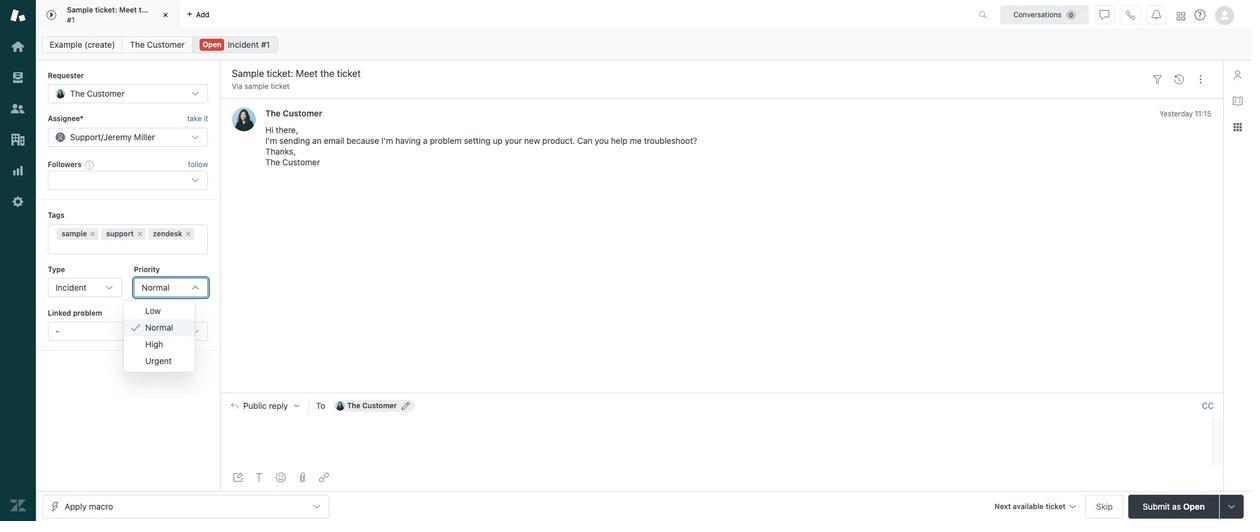 Task type: locate. For each thing, give the bounding box(es) containing it.
the down the thanks,
[[265, 157, 280, 168]]

#1
[[67, 15, 75, 24], [261, 39, 270, 50]]

incident for incident
[[56, 283, 87, 293]]

ticket
[[152, 5, 172, 14], [271, 82, 290, 91], [1046, 502, 1066, 511]]

problem
[[430, 136, 462, 146], [73, 309, 102, 318]]

1 vertical spatial ticket
[[271, 82, 290, 91]]

events image
[[1175, 75, 1184, 84]]

/
[[101, 132, 103, 142]]

customer@example.com image
[[335, 402, 345, 411]]

yesterday
[[1160, 110, 1193, 119]]

the customer down 'close' icon at the top left of page
[[130, 39, 185, 50]]

0 horizontal spatial i'm
[[265, 136, 277, 146]]

it
[[204, 114, 208, 123]]

get help image
[[1195, 10, 1206, 20]]

help
[[611, 136, 628, 146]]

0 vertical spatial the customer link
[[122, 36, 192, 53]]

knowledge image
[[1233, 96, 1243, 106]]

zendesk products image
[[1177, 12, 1185, 20]]

linked problem
[[48, 309, 102, 318]]

apps image
[[1233, 123, 1243, 132]]

remove image right support
[[136, 230, 143, 238]]

1 vertical spatial normal
[[145, 323, 173, 333]]

0 vertical spatial open
[[203, 40, 221, 49]]

conversations
[[1014, 10, 1062, 19]]

customer up '/'
[[87, 89, 125, 99]]

problem down incident popup button
[[73, 309, 102, 318]]

ticket right the available
[[1046, 502, 1066, 511]]

cc
[[1202, 401, 1214, 411]]

1 horizontal spatial sample
[[245, 82, 269, 91]]

1 horizontal spatial problem
[[430, 136, 462, 146]]

1 horizontal spatial incident
[[228, 39, 259, 50]]

conversations button
[[1001, 5, 1089, 24]]

reply
[[269, 402, 288, 411]]

0 horizontal spatial remove image
[[89, 230, 97, 238]]

skip
[[1096, 502, 1113, 512]]

an
[[312, 136, 322, 146]]

incident for incident #1
[[228, 39, 259, 50]]

linked
[[48, 309, 71, 318]]

open right as
[[1183, 502, 1205, 512]]

zendesk support image
[[10, 8, 26, 23]]

admin image
[[10, 194, 26, 210]]

customer down sending
[[282, 157, 320, 168]]

2 horizontal spatial ticket
[[1046, 502, 1066, 511]]

the down sample ticket: meet the ticket #1
[[130, 39, 145, 50]]

can
[[577, 136, 593, 146]]

customers image
[[10, 101, 26, 117]]

open down add
[[203, 40, 221, 49]]

skip button
[[1085, 495, 1124, 519]]

#1 inside secondary element
[[261, 39, 270, 50]]

tab
[[36, 0, 179, 30]]

i'm
[[265, 136, 277, 146], [381, 136, 393, 146]]

to
[[316, 401, 325, 411]]

0 vertical spatial #1
[[67, 15, 75, 24]]

the customer link up there,
[[265, 108, 322, 119]]

up
[[493, 136, 503, 146]]

zendesk image
[[10, 499, 26, 514]]

customer inside requester element
[[87, 89, 125, 99]]

tabs tab list
[[36, 0, 967, 30]]

the customer up there,
[[265, 108, 322, 119]]

incident up via
[[228, 39, 259, 50]]

0 horizontal spatial #1
[[67, 15, 75, 24]]

1 horizontal spatial ticket
[[271, 82, 290, 91]]

remove image
[[89, 230, 97, 238], [136, 230, 143, 238]]

the customer link
[[122, 36, 192, 53], [265, 108, 322, 119]]

hi
[[265, 125, 274, 135]]

the customer link down 'close' icon at the top left of page
[[122, 36, 192, 53]]

1 horizontal spatial #1
[[261, 39, 270, 50]]

ticket inside sample ticket: meet the ticket #1
[[152, 5, 172, 14]]

the
[[130, 39, 145, 50], [70, 89, 85, 99], [265, 108, 281, 119], [265, 157, 280, 168], [347, 402, 360, 411]]

draft mode image
[[233, 473, 243, 483]]

0 horizontal spatial incident
[[56, 283, 87, 293]]

1 horizontal spatial the customer link
[[265, 108, 322, 119]]

1 horizontal spatial i'm
[[381, 136, 393, 146]]

high
[[145, 339, 163, 349]]

close image
[[160, 9, 172, 21]]

1 vertical spatial sample
[[62, 229, 87, 238]]

add link (cmd k) image
[[319, 473, 329, 483]]

customer up there,
[[283, 108, 322, 119]]

zendesk
[[153, 229, 182, 238]]

0 horizontal spatial problem
[[73, 309, 102, 318]]

urgent option
[[124, 353, 195, 370]]

normal inside option
[[145, 323, 173, 333]]

example (create) button
[[42, 36, 123, 53]]

views image
[[10, 70, 26, 85]]

troubleshoot?
[[644, 136, 697, 146]]

apply macro
[[65, 502, 113, 512]]

customer inside hi there, i'm sending an email because i'm having a problem setting up your new product. can you help me troubleshoot? thanks, the customer
[[282, 157, 320, 168]]

notifications image
[[1152, 10, 1161, 19]]

sample right via
[[245, 82, 269, 91]]

1 horizontal spatial open
[[1183, 502, 1205, 512]]

take it
[[187, 114, 208, 123]]

the customer
[[130, 39, 185, 50], [70, 89, 125, 99], [265, 108, 322, 119], [347, 402, 397, 411]]

email
[[324, 136, 344, 146]]

i'm left having
[[381, 136, 393, 146]]

ticket right via
[[271, 82, 290, 91]]

2 remove image from the left
[[136, 230, 143, 238]]

normal option
[[124, 320, 195, 336]]

normal button
[[134, 279, 208, 298]]

0 horizontal spatial the customer link
[[122, 36, 192, 53]]

normal
[[142, 283, 170, 293], [145, 323, 173, 333]]

customer down 'close' icon at the top left of page
[[147, 39, 185, 50]]

0 horizontal spatial sample
[[62, 229, 87, 238]]

hi there, i'm sending an email because i'm having a problem setting up your new product. can you help me troubleshoot? thanks, the customer
[[265, 125, 697, 168]]

#1 down sample
[[67, 15, 75, 24]]

public reply button
[[221, 394, 308, 419]]

1 vertical spatial the customer link
[[265, 108, 322, 119]]

remove image
[[185, 230, 192, 238]]

submit
[[1143, 502, 1170, 512]]

1 vertical spatial incident
[[56, 283, 87, 293]]

organizations image
[[10, 132, 26, 148]]

problem inside hi there, i'm sending an email because i'm having a problem setting up your new product. can you help me troubleshoot? thanks, the customer
[[430, 136, 462, 146]]

incident down type
[[56, 283, 87, 293]]

remove image left support
[[89, 230, 97, 238]]

#1 inside sample ticket: meet the ticket #1
[[67, 15, 75, 24]]

normal down priority
[[142, 283, 170, 293]]

main element
[[0, 0, 36, 522]]

incident inside popup button
[[56, 283, 87, 293]]

0 vertical spatial normal
[[142, 283, 170, 293]]

sample
[[245, 82, 269, 91], [62, 229, 87, 238]]

the customer down requester
[[70, 89, 125, 99]]

avatar image
[[232, 108, 256, 132]]

i'm down hi
[[265, 136, 277, 146]]

sample
[[67, 5, 93, 14]]

open
[[203, 40, 221, 49], [1183, 502, 1205, 512]]

edit user image
[[402, 402, 410, 411]]

1 vertical spatial #1
[[261, 39, 270, 50]]

0 vertical spatial incident
[[228, 39, 259, 50]]

sample down the tags
[[62, 229, 87, 238]]

customer
[[147, 39, 185, 50], [87, 89, 125, 99], [283, 108, 322, 119], [282, 157, 320, 168], [362, 402, 397, 411]]

info on adding followers image
[[85, 160, 95, 170]]

thanks,
[[265, 147, 296, 157]]

ticket right the
[[152, 5, 172, 14]]

the inside requester element
[[70, 89, 85, 99]]

0 horizontal spatial ticket
[[152, 5, 172, 14]]

low
[[145, 306, 161, 316]]

add attachment image
[[298, 473, 307, 483]]

normal down low option
[[145, 323, 173, 333]]

2 vertical spatial ticket
[[1046, 502, 1066, 511]]

jeremy
[[103, 132, 132, 142]]

the down requester
[[70, 89, 85, 99]]

problem right a
[[430, 136, 462, 146]]

1 horizontal spatial remove image
[[136, 230, 143, 238]]

0 vertical spatial problem
[[430, 136, 462, 146]]

public
[[243, 402, 267, 411]]

sending
[[279, 136, 310, 146]]

type
[[48, 265, 65, 274]]

submit as open
[[1143, 502, 1205, 512]]

ticket inside popup button
[[1046, 502, 1066, 511]]

0 horizontal spatial open
[[203, 40, 221, 49]]

support
[[106, 229, 134, 238]]

0 vertical spatial ticket
[[152, 5, 172, 14]]

1 remove image from the left
[[89, 230, 97, 238]]

incident button
[[48, 279, 122, 298]]

incident
[[228, 39, 259, 50], [56, 283, 87, 293]]

remove image for sample
[[89, 230, 97, 238]]

follow
[[188, 160, 208, 169]]

incident inside secondary element
[[228, 39, 259, 50]]

apply
[[65, 502, 87, 512]]

me
[[630, 136, 642, 146]]

#1 up via sample ticket
[[261, 39, 270, 50]]



Task type: vqa. For each thing, say whether or not it's contained in the screenshot.
left 'Fun'
no



Task type: describe. For each thing, give the bounding box(es) containing it.
insert emojis image
[[276, 473, 286, 483]]

secondary element
[[36, 33, 1252, 57]]

urgent
[[145, 356, 172, 366]]

reporting image
[[10, 163, 26, 179]]

1 vertical spatial open
[[1183, 502, 1205, 512]]

ticket for next available ticket
[[1046, 502, 1066, 511]]

miller
[[134, 132, 155, 142]]

11:15
[[1195, 110, 1212, 119]]

priority list box
[[123, 300, 195, 373]]

the customer inside requester element
[[70, 89, 125, 99]]

add button
[[179, 0, 217, 29]]

the customer link inside secondary element
[[122, 36, 192, 53]]

example
[[50, 39, 82, 50]]

your
[[505, 136, 522, 146]]

Subject field
[[230, 66, 1145, 81]]

setting
[[464, 136, 491, 146]]

the up hi
[[265, 108, 281, 119]]

yesterday 11:15
[[1160, 110, 1212, 119]]

open inside secondary element
[[203, 40, 221, 49]]

normal inside popup button
[[142, 283, 170, 293]]

customer left edit user icon
[[362, 402, 397, 411]]

the inside secondary element
[[130, 39, 145, 50]]

having
[[395, 136, 421, 146]]

via sample ticket
[[232, 82, 290, 91]]

2 i'm from the left
[[381, 136, 393, 146]]

support / jeremy miller
[[70, 132, 155, 142]]

next available ticket
[[995, 502, 1066, 511]]

ticket:
[[95, 5, 117, 14]]

button displays agent's chat status as invisible. image
[[1100, 10, 1109, 19]]

customer inside secondary element
[[147, 39, 185, 50]]

low option
[[124, 303, 195, 320]]

the customer inside the customer link
[[130, 39, 185, 50]]

the
[[139, 5, 150, 14]]

follow button
[[188, 160, 208, 170]]

meet
[[119, 5, 137, 14]]

support
[[70, 132, 101, 142]]

requester
[[48, 71, 84, 80]]

requester element
[[48, 85, 208, 104]]

tags
[[48, 211, 64, 220]]

get started image
[[10, 39, 26, 54]]

displays possible ticket submission types image
[[1227, 502, 1237, 512]]

ticket actions image
[[1196, 75, 1206, 84]]

followers
[[48, 160, 81, 169]]

incident #1
[[228, 39, 270, 50]]

ticket for via sample ticket
[[271, 82, 290, 91]]

via
[[232, 82, 242, 91]]

as
[[1172, 502, 1181, 512]]

the inside hi there, i'm sending an email because i'm having a problem setting up your new product. can you help me troubleshoot? thanks, the customer
[[265, 157, 280, 168]]

Yesterday 11:15 text field
[[1160, 110, 1212, 119]]

(create)
[[85, 39, 115, 50]]

linked problem element
[[48, 322, 208, 342]]

because
[[347, 136, 379, 146]]

available
[[1013, 502, 1044, 511]]

hide composer image
[[717, 389, 727, 398]]

assignee* element
[[48, 128, 208, 147]]

a
[[423, 136, 428, 146]]

public reply
[[243, 402, 288, 411]]

high option
[[124, 336, 195, 353]]

assignee*
[[48, 114, 83, 123]]

take
[[187, 114, 202, 123]]

example (create)
[[50, 39, 115, 50]]

customer context image
[[1233, 70, 1243, 79]]

the customer right the customer@example.com icon on the left bottom of page
[[347, 402, 397, 411]]

next
[[995, 502, 1011, 511]]

product.
[[542, 136, 575, 146]]

1 vertical spatial problem
[[73, 309, 102, 318]]

1 i'm from the left
[[265, 136, 277, 146]]

-
[[56, 327, 59, 337]]

cc button
[[1202, 401, 1214, 412]]

filter image
[[1153, 75, 1163, 84]]

remove image for support
[[136, 230, 143, 238]]

you
[[595, 136, 609, 146]]

the right the customer@example.com icon on the left bottom of page
[[347, 402, 360, 411]]

followers element
[[48, 171, 208, 190]]

macro
[[89, 502, 113, 512]]

format text image
[[255, 473, 264, 483]]

next available ticket button
[[989, 495, 1081, 521]]

tab containing sample ticket: meet the ticket
[[36, 0, 179, 30]]

priority
[[134, 265, 160, 274]]

add
[[196, 10, 209, 19]]

0 vertical spatial sample
[[245, 82, 269, 91]]

take it button
[[187, 113, 208, 125]]

sample ticket: meet the ticket #1
[[67, 5, 172, 24]]

there,
[[276, 125, 298, 135]]

new
[[524, 136, 540, 146]]



